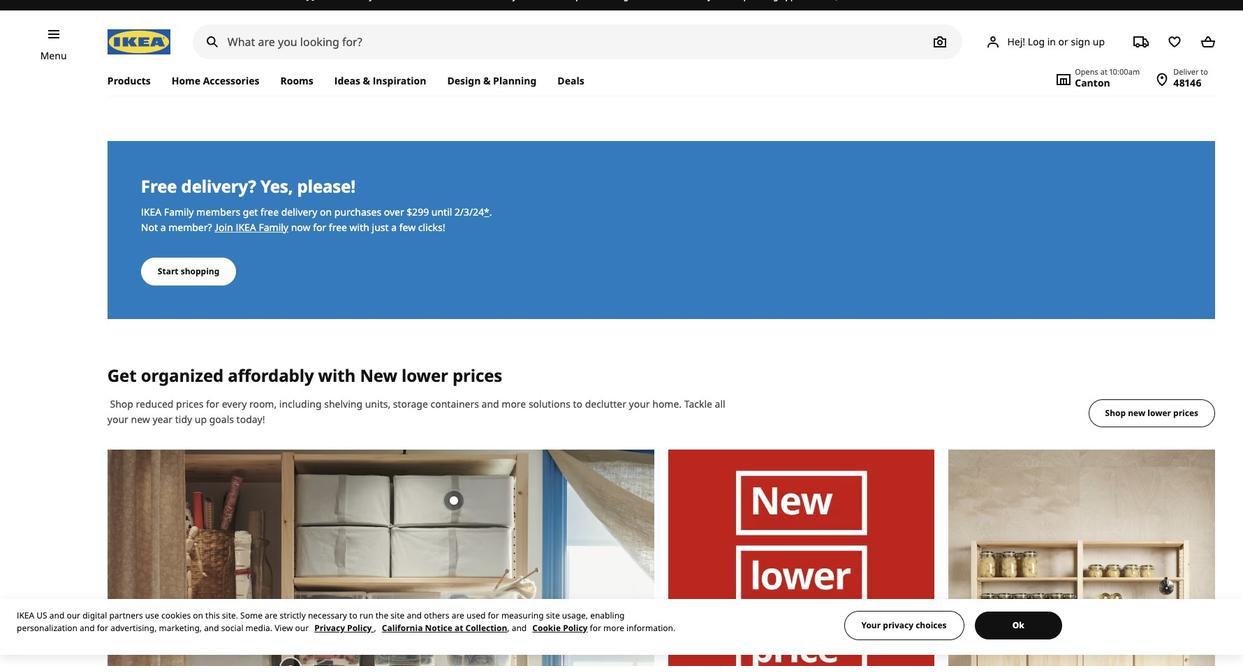 Task type: describe. For each thing, give the bounding box(es) containing it.
cookies
[[161, 610, 191, 622]]

with inside ikea family members get free delivery on purchases over $299 until 2/3/24 * . not a member? join ikea family now for free with just a few clicks!
[[350, 221, 370, 234]]

hej!
[[1008, 35, 1026, 48]]

solutions
[[529, 397, 571, 411]]

opens at 10:00am canton
[[1076, 66, 1141, 89]]

year
[[153, 413, 173, 426]]

ideas & inspiration
[[335, 74, 427, 87]]

ikea logotype, go to start page image
[[108, 29, 170, 55]]

today!
[[237, 413, 265, 426]]

on inside ikea family members get free delivery on purchases over $299 until 2/3/24 * . not a member? join ikea family now for free with just a few clicks!
[[320, 205, 332, 219]]

collection
[[466, 623, 508, 635]]

delivery?
[[181, 175, 256, 198]]

california
[[382, 623, 423, 635]]

ok button
[[975, 612, 1063, 640]]

shopping
[[181, 265, 220, 277]]

storage
[[393, 397, 428, 411]]

sign
[[1072, 35, 1091, 48]]

social
[[221, 623, 244, 635]]

for inside shop reduced prices for every room, including shelving units, storage containers and more solutions to declutter your home. tackle all your new year tidy up goals today!
[[206, 397, 220, 411]]

privacy
[[883, 620, 914, 632]]

0 horizontal spatial family
[[164, 205, 194, 219]]

0 vertical spatial up
[[1093, 35, 1106, 48]]

all
[[715, 397, 726, 411]]

privacy policy , california notice at collection , and cookie policy for more information.
[[315, 623, 676, 635]]

2 are from the left
[[452, 610, 465, 622]]

now
[[291, 221, 311, 234]]

design
[[448, 74, 481, 87]]

privacy
[[315, 623, 345, 635]]

ideas
[[335, 74, 361, 87]]

join
[[215, 221, 233, 234]]

shelving
[[324, 397, 363, 411]]

your
[[862, 620, 881, 632]]

usage,
[[562, 610, 588, 622]]

to inside shop reduced prices for every room, including shelving units, storage containers and more solutions to declutter your home. tackle all your new year tidy up goals today!
[[573, 397, 583, 411]]

0 vertical spatial your
[[629, 397, 650, 411]]

start shopping button
[[141, 258, 236, 286]]

rooms link
[[270, 66, 324, 96]]

lower inside button
[[1148, 407, 1172, 419]]

1 shelving image from the left
[[108, 450, 655, 667]]

and right us
[[49, 610, 65, 622]]

free
[[141, 175, 177, 198]]

your privacy choices button
[[845, 611, 965, 641]]

Search by product text field
[[193, 24, 963, 59]]

home accessories
[[172, 74, 260, 87]]

at inside opens at 10:00am canton
[[1101, 66, 1108, 77]]

measuring
[[502, 610, 544, 622]]

every
[[222, 397, 247, 411]]

products
[[108, 74, 151, 87]]

marketing,
[[159, 623, 202, 635]]

0 horizontal spatial your
[[108, 413, 129, 426]]

not
[[141, 221, 158, 234]]

media.
[[246, 623, 273, 635]]

ikea for necessary
[[17, 610, 34, 622]]

partners
[[109, 610, 143, 622]]

or
[[1059, 35, 1069, 48]]

& for design
[[484, 74, 491, 87]]

organized
[[141, 364, 224, 387]]

tidy
[[175, 413, 192, 426]]

get
[[108, 364, 137, 387]]

ikea family members get free delivery on purchases over $299 until 2/3/24 * . not a member? join ikea family now for free with just a few clicks!
[[141, 205, 492, 234]]

for down digital on the left bottom of the page
[[97, 623, 108, 635]]

room,
[[249, 397, 277, 411]]

ikea us and our digital partners use cookies on this site. some are strictly necessary to run the site and others are used for measuring site usage, enabling personalization and for advertising, marketing, and social media. view our
[[17, 610, 625, 635]]

site.
[[222, 610, 238, 622]]

up inside shop reduced prices for every room, including shelving units, storage containers and more solutions to declutter your home. tackle all your new year tidy up goals today!
[[195, 413, 207, 426]]

& for ideas
[[363, 74, 370, 87]]

privacy policy link
[[315, 623, 374, 635]]

purchases
[[335, 205, 382, 219]]

for down enabling
[[590, 623, 602, 635]]

$299
[[407, 205, 429, 219]]

advertising,
[[111, 623, 157, 635]]

design & planning link
[[437, 66, 547, 96]]

opens
[[1076, 66, 1099, 77]]

1 horizontal spatial free
[[329, 221, 347, 234]]

planning
[[493, 74, 537, 87]]

for up privacy policy , california notice at collection , and cookie policy for more information.
[[488, 610, 499, 622]]

* link
[[484, 205, 490, 219]]

units,
[[365, 397, 391, 411]]

and up 'california' on the bottom left
[[407, 610, 422, 622]]

1 horizontal spatial our
[[295, 623, 309, 635]]

please!
[[297, 175, 356, 198]]

shop for shop reduced prices for every room, including shelving units, storage containers and more solutions to declutter your home. tackle all your new year tidy up goals today!
[[110, 397, 133, 411]]

others
[[424, 610, 450, 622]]

deliver
[[1174, 66, 1200, 77]]

0 horizontal spatial lower
[[402, 364, 448, 387]]

until
[[432, 205, 452, 219]]

hej! log in or sign up
[[1008, 35, 1106, 48]]

declutter
[[585, 397, 627, 411]]

accessories
[[203, 74, 260, 87]]

and inside shop reduced prices for every room, including shelving units, storage containers and more solutions to declutter your home. tackle all your new year tidy up goals today!
[[482, 397, 499, 411]]

few
[[400, 221, 416, 234]]



Task type: vqa. For each thing, say whether or not it's contained in the screenshot.
FINSMAK TEALIGHT HOLDER, CLEAR GLASS,
no



Task type: locate. For each thing, give the bounding box(es) containing it.
1 vertical spatial your
[[108, 413, 129, 426]]

the
[[376, 610, 389, 622]]

on inside ikea us and our digital partners use cookies on this site. some are strictly necessary to run the site and others are used for measuring site usage, enabling personalization and for advertising, marketing, and social media. view our
[[193, 610, 203, 622]]

personalization
[[17, 623, 78, 635]]

our left digital on the left bottom of the page
[[67, 610, 80, 622]]

None search field
[[193, 24, 963, 59]]

1 horizontal spatial at
[[1101, 66, 1108, 77]]

ideas & inspiration link
[[324, 66, 437, 96]]

just
[[372, 221, 389, 234]]

0 horizontal spatial prices
[[176, 397, 204, 411]]

a left few
[[391, 221, 397, 234]]

up right "tidy"
[[195, 413, 207, 426]]

0 horizontal spatial policy
[[347, 623, 372, 635]]

2 shelving image from the left
[[949, 450, 1216, 667]]

0 vertical spatial lower
[[402, 364, 448, 387]]

0 horizontal spatial ikea
[[17, 610, 34, 622]]

1 horizontal spatial new
[[1129, 407, 1146, 419]]

shop for shop new lower prices
[[1106, 407, 1127, 419]]

policy down run on the bottom of page
[[347, 623, 372, 635]]

0 vertical spatial with
[[350, 221, 370, 234]]

members
[[196, 205, 241, 219]]

1 horizontal spatial shop
[[1106, 407, 1127, 419]]

2/3/24
[[455, 205, 484, 219]]

0 vertical spatial more
[[502, 397, 526, 411]]

prices inside shop reduced prices for every room, including shelving units, storage containers and more solutions to declutter your home. tackle all your new year tidy up goals today!
[[176, 397, 204, 411]]

canton
[[1076, 76, 1111, 89]]

1 vertical spatial more
[[604, 623, 625, 635]]

on
[[320, 205, 332, 219], [193, 610, 203, 622]]

1 horizontal spatial ikea
[[141, 205, 162, 219]]

1 vertical spatial up
[[195, 413, 207, 426]]

1 vertical spatial to
[[573, 397, 583, 411]]

0 horizontal spatial on
[[193, 610, 203, 622]]

your privacy choices
[[862, 620, 947, 632]]

are
[[265, 610, 278, 622], [452, 610, 465, 622]]

start
[[158, 265, 179, 277]]

home accessories link
[[161, 66, 270, 96]]

2 site from the left
[[546, 610, 560, 622]]

notice
[[425, 623, 453, 635]]

choices
[[916, 620, 947, 632]]

2 & from the left
[[484, 74, 491, 87]]

ikea for not
[[141, 205, 162, 219]]

1 a from the left
[[160, 221, 166, 234]]

new lower price image
[[669, 450, 935, 667]]

2 horizontal spatial to
[[1202, 66, 1209, 77]]

10:00am
[[1110, 66, 1141, 77]]

delivery
[[281, 205, 318, 219]]

family
[[164, 205, 194, 219], [259, 221, 289, 234]]

1 horizontal spatial up
[[1093, 35, 1106, 48]]

with down purchases
[[350, 221, 370, 234]]

0 vertical spatial to
[[1202, 66, 1209, 77]]

some
[[240, 610, 263, 622]]

0 horizontal spatial at
[[455, 623, 464, 635]]

0 vertical spatial ikea
[[141, 205, 162, 219]]

hej! log in or sign up link
[[969, 28, 1122, 56]]

menu
[[40, 49, 67, 62]]

this
[[206, 610, 220, 622]]

, down measuring
[[508, 623, 510, 635]]

1 horizontal spatial to
[[573, 397, 583, 411]]

are up media.
[[265, 610, 278, 622]]

affordably
[[228, 364, 314, 387]]

1 vertical spatial family
[[259, 221, 289, 234]]

1 horizontal spatial site
[[546, 610, 560, 622]]

1 & from the left
[[363, 74, 370, 87]]

new
[[1129, 407, 1146, 419], [131, 413, 150, 426]]

shop inside shop reduced prices for every room, including shelving units, storage containers and more solutions to declutter your home. tackle all your new year tidy up goals today!
[[110, 397, 133, 411]]

*
[[484, 205, 490, 219]]

0 vertical spatial at
[[1101, 66, 1108, 77]]

0 horizontal spatial more
[[502, 397, 526, 411]]

more down enabling
[[604, 623, 625, 635]]

including
[[279, 397, 322, 411]]

0 horizontal spatial shelving image
[[108, 450, 655, 667]]

log
[[1028, 35, 1045, 48]]

1 vertical spatial lower
[[1148, 407, 1172, 419]]

1 horizontal spatial ,
[[508, 623, 510, 635]]

with
[[350, 221, 370, 234], [318, 364, 356, 387]]

with up shelving
[[318, 364, 356, 387]]

enabling
[[591, 610, 625, 622]]

1 horizontal spatial shelving image
[[949, 450, 1216, 667]]

1 policy from the left
[[347, 623, 372, 635]]

2 horizontal spatial prices
[[1174, 407, 1199, 419]]

ok
[[1013, 620, 1025, 632]]

run
[[360, 610, 374, 622]]

lower
[[402, 364, 448, 387], [1148, 407, 1172, 419]]

to inside deliver to 48146
[[1202, 66, 1209, 77]]

shop new lower prices
[[1106, 407, 1199, 419]]

0 horizontal spatial free
[[261, 205, 279, 219]]

view
[[275, 623, 293, 635]]

family up member?
[[164, 205, 194, 219]]

to right deliver
[[1202, 66, 1209, 77]]

up right sign
[[1093, 35, 1106, 48]]

1 horizontal spatial &
[[484, 74, 491, 87]]

1 site from the left
[[391, 610, 405, 622]]

2 a from the left
[[391, 221, 397, 234]]

site up cookie
[[546, 610, 560, 622]]

on down please!
[[320, 205, 332, 219]]

home.
[[653, 397, 682, 411]]

0 vertical spatial free
[[261, 205, 279, 219]]

are left used
[[452, 610, 465, 622]]

policy
[[347, 623, 372, 635], [563, 623, 588, 635]]

0 horizontal spatial &
[[363, 74, 370, 87]]

1 horizontal spatial on
[[320, 205, 332, 219]]

1 vertical spatial at
[[455, 623, 464, 635]]

0 horizontal spatial up
[[195, 413, 207, 426]]

your down get
[[108, 413, 129, 426]]

cookie
[[533, 623, 561, 635]]

1 horizontal spatial more
[[604, 623, 625, 635]]

more left solutions
[[502, 397, 526, 411]]

1 vertical spatial ikea
[[236, 221, 256, 234]]

free down purchases
[[329, 221, 347, 234]]

1 horizontal spatial lower
[[1148, 407, 1172, 419]]

& right ideas
[[363, 74, 370, 87]]

ikea
[[141, 205, 162, 219], [236, 221, 256, 234], [17, 610, 34, 622]]

0 vertical spatial family
[[164, 205, 194, 219]]

for up goals
[[206, 397, 220, 411]]

2 policy from the left
[[563, 623, 588, 635]]

reduced
[[136, 397, 174, 411]]

1 horizontal spatial family
[[259, 221, 289, 234]]

at right 'notice'
[[455, 623, 464, 635]]

get organized affordably with new lower prices
[[108, 364, 503, 387]]

up
[[1093, 35, 1106, 48], [195, 413, 207, 426]]

for
[[313, 221, 326, 234], [206, 397, 220, 411], [488, 610, 499, 622], [97, 623, 108, 635], [590, 623, 602, 635]]

shop new lower prices button
[[1089, 399, 1216, 427]]

to
[[1202, 66, 1209, 77], [573, 397, 583, 411], [349, 610, 358, 622]]

tackle
[[685, 397, 713, 411]]

to left run on the bottom of page
[[349, 610, 358, 622]]

,
[[374, 623, 376, 635], [508, 623, 510, 635]]

0 horizontal spatial ,
[[374, 623, 376, 635]]

rooms
[[281, 74, 314, 87]]

get
[[243, 205, 258, 219]]

, down the
[[374, 623, 376, 635]]

deliver to 48146
[[1174, 66, 1209, 89]]

our down "strictly"
[[295, 623, 309, 635]]

policy down usage,
[[563, 623, 588, 635]]

goals
[[209, 413, 234, 426]]

0 horizontal spatial site
[[391, 610, 405, 622]]

1 horizontal spatial prices
[[453, 364, 503, 387]]

1 vertical spatial on
[[193, 610, 203, 622]]

more for information.
[[604, 623, 625, 635]]

1 vertical spatial free
[[329, 221, 347, 234]]

to left declutter
[[573, 397, 583, 411]]

products link
[[108, 66, 161, 96]]

.
[[490, 205, 492, 219]]

shop reduced prices for every room, including shelving units, storage containers and more solutions to declutter your home. tackle all your new year tidy up goals today!
[[108, 397, 726, 426]]

family left now at the left top of page
[[259, 221, 289, 234]]

strictly
[[280, 610, 306, 622]]

ikea down the get
[[236, 221, 256, 234]]

ikea up not on the top of page
[[141, 205, 162, 219]]

deals
[[558, 74, 585, 87]]

prices
[[453, 364, 503, 387], [176, 397, 204, 411], [1174, 407, 1199, 419]]

in
[[1048, 35, 1057, 48]]

join ikea family link
[[215, 221, 289, 234]]

and
[[482, 397, 499, 411], [49, 610, 65, 622], [407, 610, 422, 622], [80, 623, 95, 635], [204, 623, 219, 635], [512, 623, 527, 635]]

more
[[502, 397, 526, 411], [604, 623, 625, 635]]

1 horizontal spatial a
[[391, 221, 397, 234]]

and down digital on the left bottom of the page
[[80, 623, 95, 635]]

a right not on the top of page
[[160, 221, 166, 234]]

0 horizontal spatial our
[[67, 610, 80, 622]]

ikea inside ikea us and our digital partners use cookies on this site. some are strictly necessary to run the site and others are used for measuring site usage, enabling personalization and for advertising, marketing, and social media. view our
[[17, 610, 34, 622]]

1 horizontal spatial policy
[[563, 623, 588, 635]]

home
[[172, 74, 201, 87]]

digital
[[83, 610, 107, 622]]

design & planning
[[448, 74, 537, 87]]

for inside ikea family members get free delivery on purchases over $299 until 2/3/24 * . not a member? join ikea family now for free with just a few clicks!
[[313, 221, 326, 234]]

to inside ikea us and our digital partners use cookies on this site. some are strictly necessary to run the site and others are used for measuring site usage, enabling personalization and for advertising, marketing, and social media. view our
[[349, 610, 358, 622]]

and down this
[[204, 623, 219, 635]]

0 horizontal spatial are
[[265, 610, 278, 622]]

0 vertical spatial our
[[67, 610, 80, 622]]

0 horizontal spatial to
[[349, 610, 358, 622]]

free right the get
[[261, 205, 279, 219]]

and right containers
[[482, 397, 499, 411]]

0 vertical spatial on
[[320, 205, 332, 219]]

free delivery? yes, please!
[[141, 175, 356, 198]]

new inside shop reduced prices for every room, including shelving units, storage containers and more solutions to declutter your home. tackle all your new year tidy up goals today!
[[131, 413, 150, 426]]

your left 'home.'
[[629, 397, 650, 411]]

new inside button
[[1129, 407, 1146, 419]]

shelving image
[[108, 450, 655, 667], [949, 450, 1216, 667]]

start shopping
[[158, 265, 220, 277]]

more for solutions
[[502, 397, 526, 411]]

ikea left us
[[17, 610, 34, 622]]

2 vertical spatial to
[[349, 610, 358, 622]]

and down measuring
[[512, 623, 527, 635]]

for right now at the left top of page
[[313, 221, 326, 234]]

1 are from the left
[[265, 610, 278, 622]]

& right design
[[484, 74, 491, 87]]

site up 'california' on the bottom left
[[391, 610, 405, 622]]

containers
[[431, 397, 479, 411]]

at right opens
[[1101, 66, 1108, 77]]

48146
[[1174, 76, 1202, 89]]

1 , from the left
[[374, 623, 376, 635]]

&
[[363, 74, 370, 87], [484, 74, 491, 87]]

0 horizontal spatial shop
[[110, 397, 133, 411]]

used
[[467, 610, 486, 622]]

on left this
[[193, 610, 203, 622]]

1 vertical spatial with
[[318, 364, 356, 387]]

more inside shop reduced prices for every room, including shelving units, storage containers and more solutions to declutter your home. tackle all your new year tidy up goals today!
[[502, 397, 526, 411]]

0 horizontal spatial new
[[131, 413, 150, 426]]

2 vertical spatial ikea
[[17, 610, 34, 622]]

prices inside button
[[1174, 407, 1199, 419]]

1 vertical spatial our
[[295, 623, 309, 635]]

member?
[[169, 221, 212, 234]]

2 horizontal spatial ikea
[[236, 221, 256, 234]]

deals link
[[547, 66, 595, 96]]

use
[[145, 610, 159, 622]]

new
[[360, 364, 398, 387]]

shop
[[110, 397, 133, 411], [1106, 407, 1127, 419]]

1 horizontal spatial are
[[452, 610, 465, 622]]

0 horizontal spatial a
[[160, 221, 166, 234]]

2 , from the left
[[508, 623, 510, 635]]

inspiration
[[373, 74, 427, 87]]

shop inside button
[[1106, 407, 1127, 419]]

menu button
[[40, 48, 67, 64]]

california notice at collection link
[[382, 623, 508, 635]]

1 horizontal spatial your
[[629, 397, 650, 411]]



